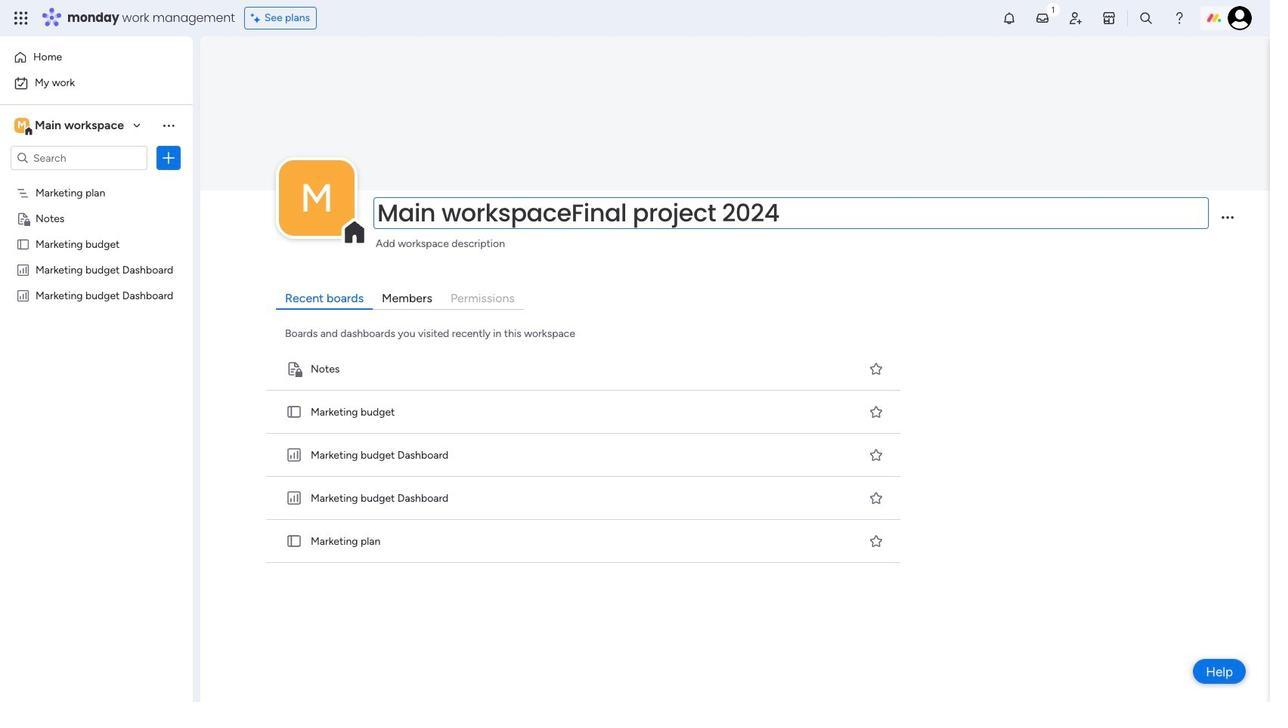 Task type: describe. For each thing, give the bounding box(es) containing it.
quick search results list box
[[263, 348, 905, 564]]

1 vertical spatial public board image
[[286, 404, 303, 421]]

workspace image
[[279, 161, 355, 236]]

select product image
[[14, 11, 29, 26]]

0 vertical spatial public dashboard image
[[16, 288, 30, 303]]

add to favorites image for bottom private board image
[[869, 361, 884, 377]]

v2 ellipsis image
[[1222, 216, 1234, 229]]

add to favorites image for public dashboard image to the bottom
[[869, 491, 884, 506]]

add to favorites image for public board icon to the middle
[[869, 405, 884, 420]]

help image
[[1172, 11, 1188, 26]]

Search in workspace field
[[32, 149, 126, 167]]

options image
[[161, 151, 176, 166]]

add to favorites image for the bottom public board icon
[[869, 534, 884, 549]]

update feed image
[[1035, 11, 1051, 26]]

0 vertical spatial private board image
[[16, 211, 30, 225]]

0 vertical spatial public board image
[[16, 237, 30, 251]]

workspace image
[[14, 117, 29, 134]]

0 vertical spatial option
[[9, 45, 184, 70]]



Task type: vqa. For each thing, say whether or not it's contained in the screenshot.
list box
yes



Task type: locate. For each thing, give the bounding box(es) containing it.
workspace selection element
[[14, 116, 126, 136]]

0 vertical spatial add to favorites image
[[869, 448, 884, 463]]

monday marketplace image
[[1102, 11, 1117, 26]]

2 vertical spatial add to favorites image
[[869, 534, 884, 549]]

2 vertical spatial public board image
[[286, 534, 303, 550]]

1 vertical spatial public dashboard image
[[286, 447, 303, 464]]

1 add to favorites image from the top
[[869, 361, 884, 377]]

0 vertical spatial add to favorites image
[[869, 361, 884, 377]]

add to favorites image for the middle public dashboard image
[[869, 448, 884, 463]]

1 image
[[1047, 1, 1060, 18]]

notifications image
[[1002, 11, 1017, 26]]

1 vertical spatial option
[[9, 71, 184, 95]]

2 vertical spatial option
[[0, 179, 193, 182]]

invite members image
[[1069, 11, 1084, 26]]

2 add to favorites image from the top
[[869, 405, 884, 420]]

see plans image
[[251, 10, 265, 26]]

public dashboard image
[[16, 288, 30, 303], [286, 447, 303, 464], [286, 490, 303, 507]]

0 horizontal spatial private board image
[[16, 211, 30, 225]]

public dashboard image
[[16, 262, 30, 277]]

None field
[[374, 198, 1209, 229]]

add to favorites image
[[869, 448, 884, 463], [869, 491, 884, 506]]

1 horizontal spatial private board image
[[286, 361, 303, 378]]

private board image
[[16, 211, 30, 225], [286, 361, 303, 378]]

1 add to favorites image from the top
[[869, 448, 884, 463]]

1 vertical spatial add to favorites image
[[869, 405, 884, 420]]

3 add to favorites image from the top
[[869, 534, 884, 549]]

kendall parks image
[[1228, 6, 1253, 30]]

workspace options image
[[161, 118, 176, 133]]

option
[[9, 45, 184, 70], [9, 71, 184, 95], [0, 179, 193, 182]]

public board image
[[16, 237, 30, 251], [286, 404, 303, 421], [286, 534, 303, 550]]

1 vertical spatial private board image
[[286, 361, 303, 378]]

2 add to favorites image from the top
[[869, 491, 884, 506]]

1 vertical spatial add to favorites image
[[869, 491, 884, 506]]

search everything image
[[1139, 11, 1154, 26]]

add to favorites image
[[869, 361, 884, 377], [869, 405, 884, 420], [869, 534, 884, 549]]

list box
[[0, 177, 193, 512]]

2 vertical spatial public dashboard image
[[286, 490, 303, 507]]



